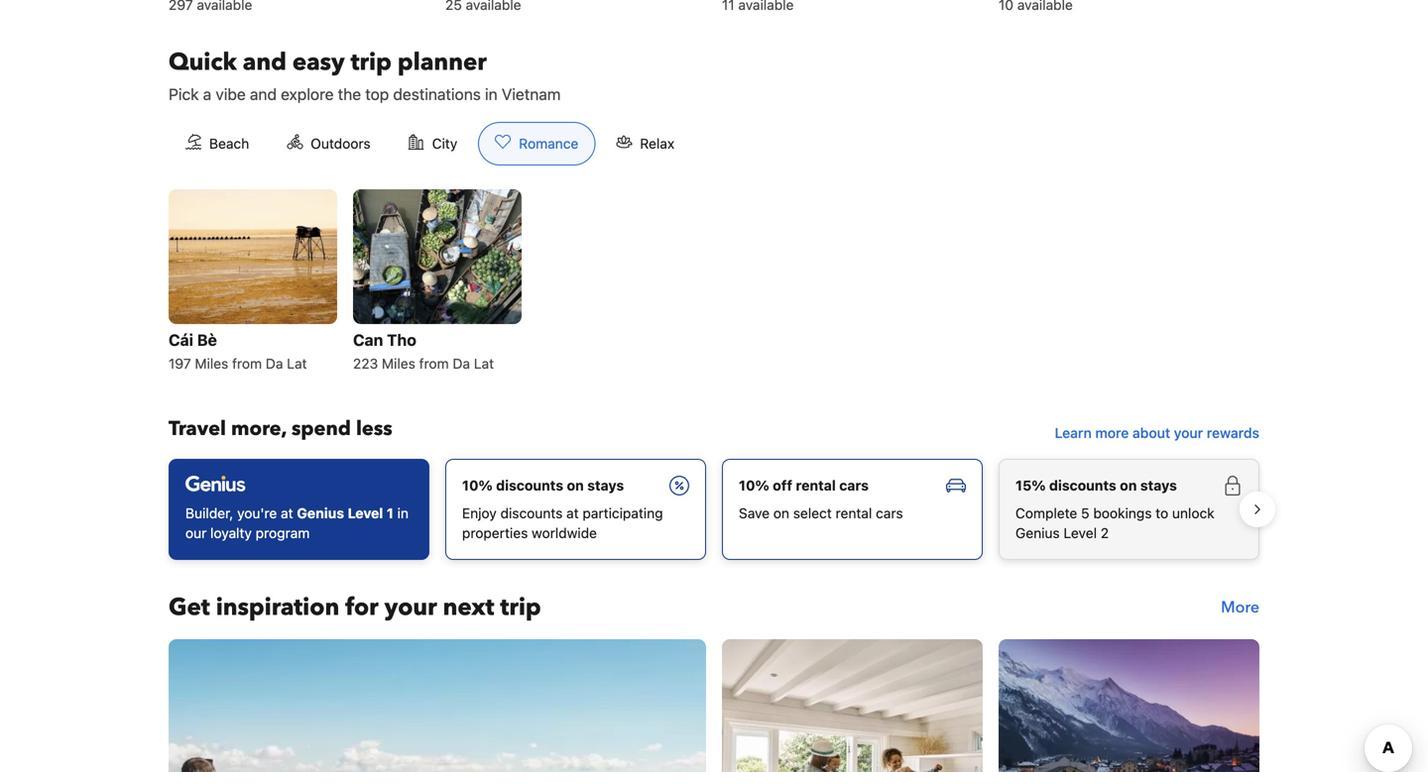 Task type: describe. For each thing, give the bounding box(es) containing it.
at for participating
[[566, 505, 579, 522]]

1
[[387, 505, 394, 522]]

da for tho
[[453, 355, 470, 372]]

beach
[[209, 135, 249, 152]]

15% discounts on stays
[[1016, 477, 1177, 494]]

outdoors
[[311, 135, 371, 152]]

more
[[1095, 425, 1129, 441]]

rewards
[[1207, 425, 1260, 441]]

explore
[[281, 85, 334, 104]]

off
[[773, 477, 792, 494]]

save
[[739, 505, 770, 522]]

beach button
[[169, 122, 266, 166]]

10% for 10% discounts on stays
[[462, 477, 493, 494]]

in inside quick and easy trip planner pick a vibe and explore the top destinations in vietnam
[[485, 85, 498, 104]]

inspiration
[[216, 592, 339, 624]]

bookings
[[1093, 505, 1152, 522]]

top
[[365, 85, 389, 104]]

in inside in our loyalty program
[[397, 505, 409, 522]]

197
[[169, 355, 191, 372]]

can
[[353, 331, 383, 350]]

1 vertical spatial cars
[[876, 505, 903, 522]]

easy
[[293, 46, 345, 79]]

223
[[353, 355, 378, 372]]

5
[[1081, 505, 1090, 522]]

romance
[[519, 135, 579, 152]]

miles for tho
[[382, 355, 415, 372]]

in our loyalty program
[[185, 505, 409, 541]]

complete
[[1016, 505, 1078, 522]]

10% off rental cars
[[739, 477, 869, 494]]

bè
[[197, 331, 217, 350]]

10% for 10% off rental cars
[[739, 477, 769, 494]]

more,
[[231, 415, 287, 443]]

miles for bè
[[195, 355, 228, 372]]

5 best ski towns around the world image
[[999, 640, 1260, 773]]

worldwide
[[532, 525, 597, 541]]

enjoy
[[462, 505, 497, 522]]

discounts for discounts
[[496, 477, 563, 494]]

spend
[[292, 415, 351, 443]]

you're
[[237, 505, 277, 522]]

genius inside complete 5 bookings to unlock genius level 2
[[1016, 525, 1060, 541]]

outdoors button
[[270, 122, 387, 166]]

more link
[[1221, 592, 1260, 624]]

stays for 15% discounts on stays
[[1141, 477, 1177, 494]]

participating
[[583, 505, 663, 522]]

cái bè 197 miles from da lat
[[169, 331, 307, 372]]

tab list containing beach
[[153, 122, 707, 167]]

lat for tho
[[474, 355, 494, 372]]

learn more about your rewards
[[1055, 425, 1260, 441]]

discounts for 5
[[1049, 477, 1117, 494]]

a
[[203, 85, 211, 104]]



Task type: locate. For each thing, give the bounding box(es) containing it.
genius up program on the left bottom
[[297, 505, 344, 522]]

trip up top
[[351, 46, 392, 79]]

1 vertical spatial trip
[[500, 592, 541, 624]]

0 vertical spatial your
[[1174, 425, 1203, 441]]

0 horizontal spatial da
[[266, 355, 283, 372]]

for
[[345, 592, 379, 624]]

at up program on the left bottom
[[281, 505, 293, 522]]

your right the about
[[1174, 425, 1203, 441]]

0 horizontal spatial level
[[348, 505, 383, 522]]

1 10% from the left
[[462, 477, 493, 494]]

1 vertical spatial your
[[384, 592, 437, 624]]

in right 1
[[397, 505, 409, 522]]

complete 5 bookings to unlock genius level 2
[[1016, 505, 1215, 541]]

0 horizontal spatial lat
[[287, 355, 307, 372]]

cái
[[169, 331, 193, 350]]

builder,
[[185, 505, 233, 522]]

about
[[1133, 425, 1171, 441]]

rental right select
[[836, 505, 872, 522]]

0 horizontal spatial at
[[281, 505, 293, 522]]

rental
[[796, 477, 836, 494], [836, 505, 872, 522]]

10% up save
[[739, 477, 769, 494]]

discounts up enjoy discounts at participating properties worldwide
[[496, 477, 563, 494]]

0 vertical spatial and
[[243, 46, 287, 79]]

city
[[432, 135, 457, 152]]

10% up the enjoy
[[462, 477, 493, 494]]

1 horizontal spatial miles
[[382, 355, 415, 372]]

1 da from the left
[[266, 355, 283, 372]]

1 horizontal spatial genius
[[1016, 525, 1060, 541]]

travel more, spend less
[[169, 415, 392, 443]]

from right 223
[[419, 355, 449, 372]]

trip right the next on the left bottom of page
[[500, 592, 541, 624]]

from for bè
[[232, 355, 262, 372]]

properties
[[462, 525, 528, 541]]

on up bookings
[[1120, 477, 1137, 494]]

trip inside quick and easy trip planner pick a vibe and explore the top destinations in vietnam
[[351, 46, 392, 79]]

1 vertical spatial genius
[[1016, 525, 1060, 541]]

get
[[169, 592, 210, 624]]

0 vertical spatial cars
[[839, 477, 869, 494]]

and right vibe
[[250, 85, 277, 104]]

1 miles from the left
[[195, 355, 228, 372]]

stays for 10% discounts on stays
[[587, 477, 624, 494]]

the
[[338, 85, 361, 104]]

1 horizontal spatial your
[[1174, 425, 1203, 441]]

0 horizontal spatial on
[[567, 477, 584, 494]]

1 horizontal spatial stays
[[1141, 477, 1177, 494]]

quick
[[169, 46, 237, 79]]

save on select rental cars
[[739, 505, 903, 522]]

1 horizontal spatial from
[[419, 355, 449, 372]]

romance button
[[478, 122, 595, 166]]

1 lat from the left
[[287, 355, 307, 372]]

can tho 223 miles from da lat
[[353, 331, 494, 372]]

2 da from the left
[[453, 355, 470, 372]]

lat inside can tho 223 miles from da lat
[[474, 355, 494, 372]]

discounts
[[496, 477, 563, 494], [1049, 477, 1117, 494], [500, 505, 563, 522]]

2 stays from the left
[[1141, 477, 1177, 494]]

get inspiration for your next trip
[[169, 592, 541, 624]]

da inside cái bè 197 miles from da lat
[[266, 355, 283, 372]]

at inside enjoy discounts at participating properties worldwide
[[566, 505, 579, 522]]

1 at from the left
[[281, 505, 293, 522]]

level
[[348, 505, 383, 522], [1064, 525, 1097, 541]]

2 lat from the left
[[474, 355, 494, 372]]

your for rewards
[[1174, 425, 1203, 441]]

0 horizontal spatial stays
[[587, 477, 624, 494]]

level down the 5
[[1064, 525, 1097, 541]]

your right for
[[384, 592, 437, 624]]

0 vertical spatial level
[[348, 505, 383, 522]]

0 horizontal spatial in
[[397, 505, 409, 522]]

da up travel more, spend less
[[266, 355, 283, 372]]

planner
[[398, 46, 487, 79]]

1 vertical spatial level
[[1064, 525, 1097, 541]]

stays up participating
[[587, 477, 624, 494]]

0 vertical spatial rental
[[796, 477, 836, 494]]

stays up to at right bottom
[[1141, 477, 1177, 494]]

1 vertical spatial and
[[250, 85, 277, 104]]

learn more about your rewards link
[[1047, 415, 1268, 451]]

next
[[443, 592, 494, 624]]

cars
[[839, 477, 869, 494], [876, 505, 903, 522]]

1 horizontal spatial trip
[[500, 592, 541, 624]]

cars up save on select rental cars
[[839, 477, 869, 494]]

city button
[[391, 122, 474, 166]]

da inside can tho 223 miles from da lat
[[453, 355, 470, 372]]

at for genius
[[281, 505, 293, 522]]

1 horizontal spatial at
[[566, 505, 579, 522]]

10% discounts on stays
[[462, 477, 624, 494]]

0 vertical spatial trip
[[351, 46, 392, 79]]

to
[[1156, 505, 1169, 522]]

miles inside cái bè 197 miles from da lat
[[195, 355, 228, 372]]

miles down bè
[[195, 355, 228, 372]]

lat for bè
[[287, 355, 307, 372]]

tho
[[387, 331, 416, 350]]

in left 'vietnam' on the top left of page
[[485, 85, 498, 104]]

2 horizontal spatial on
[[1120, 477, 1137, 494]]

from up more,
[[232, 355, 262, 372]]

genius down complete
[[1016, 525, 1060, 541]]

on for bookings
[[1120, 477, 1137, 494]]

1 horizontal spatial cars
[[876, 505, 903, 522]]

and up vibe
[[243, 46, 287, 79]]

1 horizontal spatial in
[[485, 85, 498, 104]]

0 horizontal spatial genius
[[297, 505, 344, 522]]

1 from from the left
[[232, 355, 262, 372]]

lat inside cái bè 197 miles from da lat
[[287, 355, 307, 372]]

relax button
[[599, 122, 691, 166]]

select
[[793, 505, 832, 522]]

1 vertical spatial in
[[397, 505, 409, 522]]

and
[[243, 46, 287, 79], [250, 85, 277, 104]]

0 horizontal spatial trip
[[351, 46, 392, 79]]

da
[[266, 355, 283, 372], [453, 355, 470, 372]]

on for at
[[567, 477, 584, 494]]

at
[[281, 505, 293, 522], [566, 505, 579, 522]]

tab list
[[153, 122, 707, 167]]

lat
[[287, 355, 307, 372], [474, 355, 494, 372]]

relax
[[640, 135, 675, 152]]

vietnam
[[502, 85, 561, 104]]

destinations
[[393, 85, 481, 104]]

2 10% from the left
[[739, 477, 769, 494]]

1 horizontal spatial lat
[[474, 355, 494, 372]]

travel
[[169, 415, 226, 443]]

trip
[[351, 46, 392, 79], [500, 592, 541, 624]]

enjoy discounts at participating properties worldwide
[[462, 505, 663, 541]]

rental up select
[[796, 477, 836, 494]]

builder, you're at genius level 1
[[185, 505, 394, 522]]

1 vertical spatial rental
[[836, 505, 872, 522]]

10%
[[462, 477, 493, 494], [739, 477, 769, 494]]

da for bè
[[266, 355, 283, 372]]

0 horizontal spatial miles
[[195, 355, 228, 372]]

quick and easy trip planner pick a vibe and explore the top destinations in vietnam
[[169, 46, 561, 104]]

our
[[185, 525, 207, 541]]

pick
[[169, 85, 199, 104]]

0 horizontal spatial from
[[232, 355, 262, 372]]

genius
[[297, 505, 344, 522], [1016, 525, 1060, 541]]

0 horizontal spatial 10%
[[462, 477, 493, 494]]

less
[[356, 415, 392, 443]]

at up worldwide
[[566, 505, 579, 522]]

2 at from the left
[[566, 505, 579, 522]]

program
[[256, 525, 310, 541]]

in
[[485, 85, 498, 104], [397, 505, 409, 522]]

more
[[1221, 597, 1260, 619]]

loyalty
[[210, 525, 252, 541]]

the 6 best orlando hotels for families image
[[722, 640, 983, 773]]

0 horizontal spatial your
[[384, 592, 437, 624]]

from inside cái bè 197 miles from da lat
[[232, 355, 262, 372]]

from inside can tho 223 miles from da lat
[[419, 355, 449, 372]]

discounts up the 5
[[1049, 477, 1117, 494]]

15%
[[1016, 477, 1046, 494]]

miles down tho
[[382, 355, 415, 372]]

your
[[1174, 425, 1203, 441], [384, 592, 437, 624]]

discounts down 10% discounts on stays
[[500, 505, 563, 522]]

miles
[[195, 355, 228, 372], [382, 355, 415, 372]]

on
[[567, 477, 584, 494], [1120, 477, 1137, 494], [774, 505, 790, 522]]

1 horizontal spatial da
[[453, 355, 470, 372]]

learn
[[1055, 425, 1092, 441]]

discounts inside enjoy discounts at participating properties worldwide
[[500, 505, 563, 522]]

cars right select
[[876, 505, 903, 522]]

da right 223
[[453, 355, 470, 372]]

1 horizontal spatial on
[[774, 505, 790, 522]]

miles inside can tho 223 miles from da lat
[[382, 355, 415, 372]]

0 horizontal spatial cars
[[839, 477, 869, 494]]

0 vertical spatial in
[[485, 85, 498, 104]]

2
[[1101, 525, 1109, 541]]

blue genius logo image
[[185, 476, 245, 492], [185, 476, 245, 492]]

level inside complete 5 bookings to unlock genius level 2
[[1064, 525, 1097, 541]]

region containing 10% discounts on stays
[[153, 451, 1276, 568]]

2 miles from the left
[[382, 355, 415, 372]]

vibe
[[216, 85, 246, 104]]

stays
[[587, 477, 624, 494], [1141, 477, 1177, 494]]

unlock
[[1172, 505, 1215, 522]]

1 stays from the left
[[587, 477, 624, 494]]

0 vertical spatial genius
[[297, 505, 344, 522]]

1 horizontal spatial level
[[1064, 525, 1097, 541]]

from for tho
[[419, 355, 449, 372]]

2 from from the left
[[419, 355, 449, 372]]

on up enjoy discounts at participating properties worldwide
[[567, 477, 584, 494]]

from
[[232, 355, 262, 372], [419, 355, 449, 372]]

level left 1
[[348, 505, 383, 522]]

your for next
[[384, 592, 437, 624]]

1 horizontal spatial 10%
[[739, 477, 769, 494]]

region
[[153, 451, 1276, 568]]

on right save
[[774, 505, 790, 522]]



Task type: vqa. For each thing, say whether or not it's contained in the screenshot.
5 BEST SKI TOWNS AROUND THE WORLD 'image'
yes



